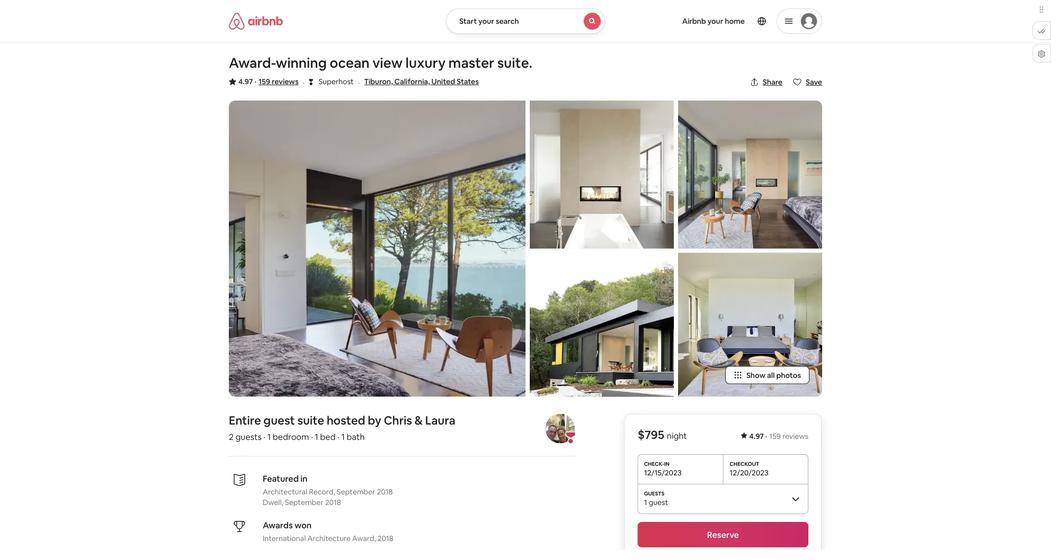 Task type: locate. For each thing, give the bounding box(es) containing it.
save
[[806, 77, 822, 87]]

guest for entire
[[264, 413, 295, 428]]

chris & laura is a superhost. learn more about chris & laura. image
[[545, 414, 575, 444], [545, 414, 575, 444]]

1 left bed
[[315, 432, 318, 443]]

2018 for won
[[378, 534, 394, 543]]

0 horizontal spatial your
[[479, 16, 494, 26]]

12/20/2023
[[730, 468, 769, 478]]

4.97
[[238, 77, 253, 86], [750, 432, 764, 441]]

4.97 · 159 reviews
[[238, 77, 299, 86], [750, 432, 809, 441]]

record,
[[309, 487, 335, 497]]

1 vertical spatial reviews
[[783, 432, 809, 441]]

0 vertical spatial 159
[[259, 77, 270, 86]]

· inside · tiburon, california, united states
[[358, 77, 360, 88]]

profile element
[[618, 0, 822, 42]]

·
[[255, 77, 256, 86], [303, 77, 305, 88], [358, 77, 360, 88], [766, 432, 768, 441], [264, 432, 266, 443], [311, 432, 313, 443], [338, 432, 340, 443]]

your
[[479, 16, 494, 26], [708, 16, 723, 26]]

0 horizontal spatial 4.97
[[238, 77, 253, 86]]

award-winning ocean view luxury master suite. image 4 image
[[678, 101, 822, 249]]

show
[[747, 371, 766, 380]]

Start your search search field
[[446, 8, 605, 34]]

1 vertical spatial 4.97 · 159 reviews
[[750, 432, 809, 441]]

4.97 down award-
[[238, 77, 253, 86]]

1 inside 1 guest dropdown button
[[644, 498, 647, 508]]

2018 for in
[[377, 487, 393, 497]]

· left bed
[[311, 432, 313, 443]]

show all photos
[[747, 371, 801, 380]]

0 horizontal spatial guest
[[264, 413, 295, 428]]

0 vertical spatial september
[[337, 487, 375, 497]]

1 horizontal spatial reviews
[[783, 432, 809, 441]]

1
[[267, 432, 271, 443], [315, 432, 318, 443], [341, 432, 345, 443], [644, 498, 647, 508]]

your inside profile element
[[708, 16, 723, 26]]

reviews
[[272, 77, 299, 86], [783, 432, 809, 441]]

guest inside dropdown button
[[649, 498, 668, 508]]

1 horizontal spatial 4.97
[[750, 432, 764, 441]]

2 your from the left
[[708, 16, 723, 26]]

guests
[[236, 432, 262, 443]]

4.97 · 159 reviews down award-
[[238, 77, 299, 86]]

· left "tiburon," on the top left of the page
[[358, 77, 360, 88]]

exterior image
[[530, 253, 674, 397]]

guest up the bedroom
[[264, 413, 295, 428]]

save button
[[789, 73, 827, 91]]

4.97 up 12/20/2023
[[750, 432, 764, 441]]

· right bed
[[338, 432, 340, 443]]

2018 inside awards won international architecture award, 2018
[[378, 534, 394, 543]]

1 horizontal spatial 4.97 · 159 reviews
[[750, 432, 809, 441]]

0 horizontal spatial reviews
[[272, 77, 299, 86]]

0 vertical spatial guest
[[264, 413, 295, 428]]

1 right the guests
[[267, 432, 271, 443]]

master
[[449, 54, 494, 72]]

suite
[[297, 413, 324, 428]]

1 left bath
[[341, 432, 345, 443]]

1 vertical spatial september
[[285, 498, 324, 507]]

september right record, at the bottom left of the page
[[337, 487, 375, 497]]

1 horizontal spatial 159
[[770, 432, 781, 441]]

guest inside entire guest suite hosted by chris & laura 2 guests · 1 bedroom · 1 bed · 1 bath
[[264, 413, 295, 428]]

your inside 'button'
[[479, 16, 494, 26]]

1 horizontal spatial guest
[[649, 498, 668, 508]]

award,
[[352, 534, 376, 543]]

0 vertical spatial 2018
[[377, 487, 393, 497]]

1 vertical spatial 2018
[[325, 498, 341, 507]]

tiburon, california, united states button
[[364, 75, 479, 88]]

featured in architectural record, september 2018 dwell, september 2018
[[263, 474, 393, 507]]

· tiburon, california, united states
[[358, 77, 479, 88]]

featured
[[263, 474, 299, 485]]

1 your from the left
[[479, 16, 494, 26]]

search
[[496, 16, 519, 26]]

start your search button
[[446, 8, 605, 34]]

159
[[259, 77, 270, 86], [770, 432, 781, 441]]

󰀃
[[309, 77, 313, 87]]

2018
[[377, 487, 393, 497], [325, 498, 341, 507], [378, 534, 394, 543]]

home
[[725, 16, 745, 26]]

share
[[763, 77, 783, 87]]

guest
[[264, 413, 295, 428], [649, 498, 668, 508]]

1 horizontal spatial your
[[708, 16, 723, 26]]

your left home
[[708, 16, 723, 26]]

guest down 12/15/2023
[[649, 498, 668, 508]]

entire guest suite hosted by chris & laura 2 guests · 1 bedroom · 1 bed · 1 bath
[[229, 413, 456, 443]]

1 vertical spatial 4.97
[[750, 432, 764, 441]]

0 vertical spatial 4.97 · 159 reviews
[[238, 77, 299, 86]]

airbnb
[[682, 16, 706, 26]]

hosted
[[327, 413, 365, 428]]

your for start
[[479, 16, 494, 26]]

view
[[373, 54, 403, 72]]

ocean
[[330, 54, 370, 72]]

1 down 12/15/2023
[[644, 498, 647, 508]]

2 vertical spatial 2018
[[378, 534, 394, 543]]

1 vertical spatial guest
[[649, 498, 668, 508]]

your right start
[[479, 16, 494, 26]]

bedroom image
[[678, 253, 822, 397]]

september down record, at the bottom left of the page
[[285, 498, 324, 507]]

superhost
[[319, 77, 354, 86]]

4.97 · 159 reviews up 12/20/2023
[[750, 432, 809, 441]]

entire
[[229, 413, 261, 428]]

september
[[337, 487, 375, 497], [285, 498, 324, 507]]

dwell,
[[263, 498, 283, 507]]

$795
[[638, 427, 665, 442]]



Task type: vqa. For each thing, say whether or not it's contained in the screenshot.
Add to wishlist: Lake Geneva, Wisconsin icon
no



Task type: describe. For each thing, give the bounding box(es) containing it.
airbnb your home
[[682, 16, 745, 26]]

show all photos button
[[725, 366, 810, 384]]

0 horizontal spatial september
[[285, 498, 324, 507]]

bed
[[320, 432, 336, 443]]

bath
[[347, 432, 365, 443]]

all
[[767, 371, 775, 380]]

$795 night
[[638, 427, 687, 442]]

suite.
[[497, 54, 533, 72]]

view from jacuzzi tub image
[[530, 101, 674, 249]]

in
[[301, 474, 308, 485]]

1 horizontal spatial september
[[337, 487, 375, 497]]

& laura
[[415, 413, 456, 428]]

states
[[457, 77, 479, 86]]

reserve button
[[638, 522, 809, 548]]

airbnb your home link
[[676, 10, 751, 32]]

architecture
[[308, 534, 351, 543]]

0 vertical spatial 4.97
[[238, 77, 253, 86]]

share button
[[746, 73, 787, 91]]

international
[[263, 534, 306, 543]]

tiburon,
[[364, 77, 393, 86]]

0 horizontal spatial 159
[[259, 77, 270, 86]]

california,
[[395, 77, 430, 86]]

chris
[[384, 413, 412, 428]]

0 horizontal spatial 4.97 · 159 reviews
[[238, 77, 299, 86]]

photos
[[777, 371, 801, 380]]

start your search
[[459, 16, 519, 26]]

won
[[295, 520, 312, 531]]

night
[[667, 431, 687, 441]]

· right the guests
[[264, 432, 266, 443]]

awards won international architecture award, 2018
[[263, 520, 394, 543]]

start
[[459, 16, 477, 26]]

your for airbnb
[[708, 16, 723, 26]]

1 guest button
[[638, 484, 809, 514]]

architectural
[[263, 487, 307, 497]]

winning
[[276, 54, 327, 72]]

· down award-
[[255, 77, 256, 86]]

159 reviews button
[[259, 76, 299, 87]]

by
[[368, 413, 381, 428]]

· left 󰀃
[[303, 77, 305, 88]]

award-
[[229, 54, 276, 72]]

12/15/2023
[[644, 468, 682, 478]]

2
[[229, 432, 234, 443]]

united
[[432, 77, 455, 86]]

1 guest
[[644, 498, 668, 508]]

bedroom
[[273, 432, 309, 443]]

bedroom view image
[[229, 101, 526, 397]]

guest for 1
[[649, 498, 668, 508]]

reserve
[[707, 530, 739, 540]]

0 vertical spatial reviews
[[272, 77, 299, 86]]

awards
[[263, 520, 293, 531]]

1 vertical spatial 159
[[770, 432, 781, 441]]

luxury
[[406, 54, 446, 72]]

· up 12/20/2023
[[766, 432, 768, 441]]

award-winning ocean view luxury master suite.
[[229, 54, 533, 72]]



